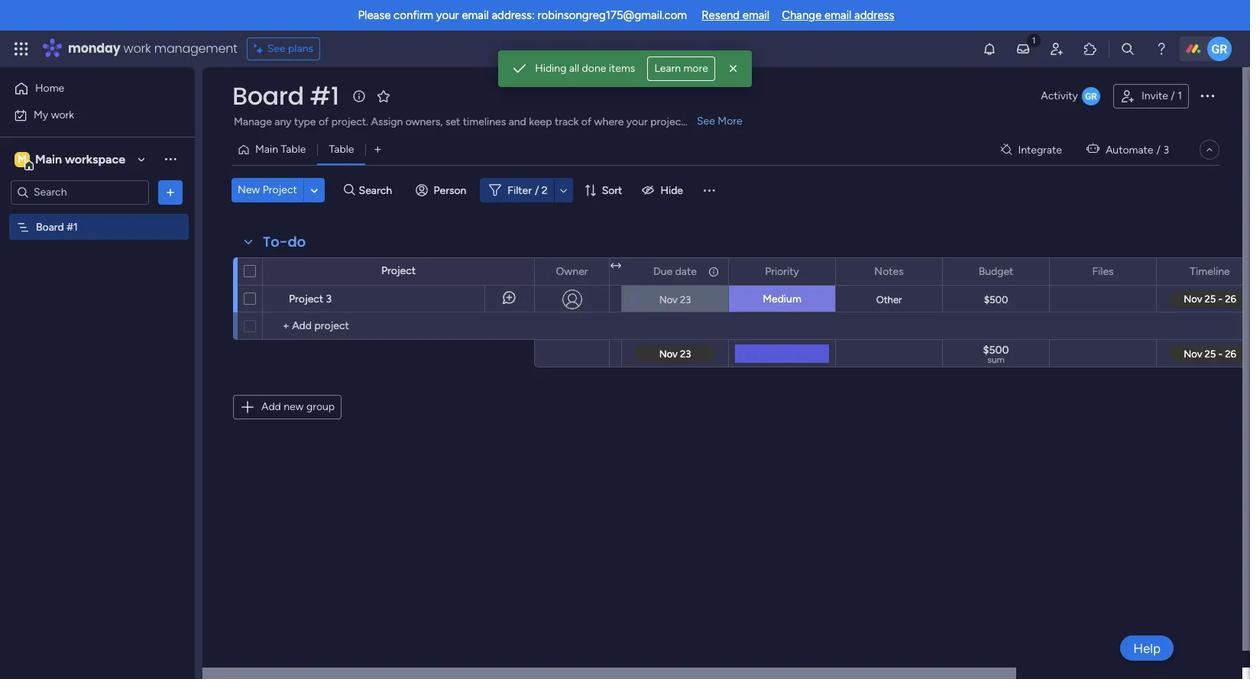 Task type: describe. For each thing, give the bounding box(es) containing it.
see more
[[697, 115, 743, 128]]

table inside the main table button
[[281, 143, 306, 156]]

owners,
[[406, 115, 443, 128]]

my
[[34, 108, 48, 121]]

search everything image
[[1121, 41, 1136, 57]]

help image
[[1154, 41, 1170, 57]]

Notes field
[[871, 263, 908, 280]]

0 vertical spatial your
[[436, 8, 459, 22]]

person
[[434, 184, 467, 197]]

add new group button
[[233, 395, 342, 420]]

main for main table
[[255, 143, 278, 156]]

integrate
[[1018, 143, 1062, 156]]

new
[[284, 401, 304, 414]]

project 3
[[289, 293, 332, 306]]

group
[[306, 401, 335, 414]]

owner
[[556, 265, 588, 278]]

apps image
[[1083, 41, 1098, 57]]

#1 inside list box
[[67, 221, 78, 234]]

please
[[358, 8, 391, 22]]

1 vertical spatial options image
[[163, 185, 178, 200]]

m
[[18, 152, 27, 165]]

close image
[[726, 61, 741, 76]]

invite members image
[[1050, 41, 1065, 57]]

Files field
[[1089, 263, 1118, 280]]

all
[[569, 62, 580, 75]]

project.
[[331, 115, 368, 128]]

table button
[[318, 138, 366, 162]]

person button
[[409, 178, 476, 203]]

0 vertical spatial 3
[[1164, 143, 1170, 156]]

where
[[594, 115, 624, 128]]

1 horizontal spatial your
[[627, 115, 648, 128]]

add
[[261, 401, 281, 414]]

/ for 2
[[535, 184, 539, 197]]

home
[[35, 82, 64, 95]]

Budget field
[[975, 263, 1018, 280]]

monday
[[68, 40, 120, 57]]

arrow down image
[[555, 181, 573, 200]]

budget
[[979, 265, 1014, 278]]

Owner field
[[552, 263, 592, 280]]

filter / 2
[[508, 184, 548, 197]]

main for main workspace
[[35, 152, 62, 166]]

notifications image
[[982, 41, 998, 57]]

email for change email address
[[825, 8, 852, 22]]

sum
[[988, 355, 1005, 365]]

inbox image
[[1016, 41, 1031, 57]]

robinsongreg175@gmail.com
[[538, 8, 687, 22]]

track
[[555, 115, 579, 128]]

change
[[782, 8, 822, 22]]

$500 sum
[[983, 344, 1009, 365]]

project inside "button"
[[263, 183, 297, 196]]

priority
[[765, 265, 799, 278]]

type
[[294, 115, 316, 128]]

my work
[[34, 108, 74, 121]]

board #1 inside board #1 list box
[[36, 221, 78, 234]]

automate / 3
[[1106, 143, 1170, 156]]

column information image
[[708, 266, 720, 278]]

automate
[[1106, 143, 1154, 156]]

please confirm your email address: robinsongreg175@gmail.com
[[358, 8, 687, 22]]

manage
[[234, 115, 272, 128]]

add view image
[[375, 144, 381, 156]]

+ Add project text field
[[271, 317, 527, 336]]

work for my
[[51, 108, 74, 121]]

board #1 list box
[[0, 211, 195, 446]]

work for monday
[[123, 40, 151, 57]]

hide button
[[636, 178, 693, 203]]

show board description image
[[350, 89, 368, 104]]

confirm
[[394, 8, 434, 22]]

address:
[[492, 8, 535, 22]]

23
[[680, 294, 691, 305]]

workspace options image
[[163, 152, 178, 167]]

more
[[718, 115, 743, 128]]

set
[[446, 115, 460, 128]]

medium
[[763, 293, 802, 306]]

to-do
[[263, 232, 306, 251]]

workspace
[[65, 152, 125, 166]]

address
[[855, 8, 895, 22]]

sort button
[[578, 178, 632, 203]]

email for resend email
[[743, 8, 770, 22]]

main table button
[[232, 138, 318, 162]]

v2 search image
[[344, 182, 355, 199]]

learn
[[655, 62, 681, 75]]

activity button
[[1035, 84, 1108, 109]]

and
[[509, 115, 527, 128]]

workspace image
[[15, 151, 30, 168]]

hiding all done items
[[535, 62, 636, 75]]

other
[[876, 294, 902, 306]]

done
[[582, 62, 606, 75]]

angle down image
[[311, 185, 318, 196]]

Due date field
[[650, 263, 701, 280]]

help button
[[1121, 636, 1174, 661]]

keep
[[529, 115, 552, 128]]

hide
[[661, 184, 683, 197]]

0 vertical spatial #1
[[310, 79, 339, 113]]

see more link
[[696, 114, 744, 129]]

1 vertical spatial 3
[[326, 293, 332, 306]]

2 of from the left
[[582, 115, 592, 128]]

collapse board header image
[[1204, 144, 1216, 156]]

assign
[[371, 115, 403, 128]]

nov 23
[[659, 294, 691, 305]]

monday work management
[[68, 40, 238, 57]]



Task type: vqa. For each thing, say whether or not it's contained in the screenshot.
Automate
yes



Task type: locate. For each thing, give the bounding box(es) containing it.
0 horizontal spatial email
[[462, 8, 489, 22]]

Board #1 field
[[229, 79, 343, 113]]

/ right automate
[[1157, 143, 1161, 156]]

options image
[[1199, 86, 1217, 105], [163, 185, 178, 200]]

0 horizontal spatial board #1
[[36, 221, 78, 234]]

email
[[462, 8, 489, 22], [743, 8, 770, 22], [825, 8, 852, 22]]

Timeline field
[[1187, 263, 1234, 280]]

/
[[1171, 89, 1175, 102], [1157, 143, 1161, 156], [535, 184, 539, 197]]

1 of from the left
[[319, 115, 329, 128]]

management
[[154, 40, 238, 57]]

main workspace
[[35, 152, 125, 166]]

option
[[0, 213, 195, 216]]

1 horizontal spatial table
[[329, 143, 354, 156]]

hiding
[[535, 62, 567, 75]]

due
[[654, 265, 673, 278]]

notes
[[875, 265, 904, 278]]

invite / 1
[[1142, 89, 1183, 102]]

Priority field
[[761, 263, 803, 280]]

see
[[267, 42, 286, 55], [697, 115, 715, 128]]

my work button
[[9, 103, 164, 127]]

email right resend
[[743, 8, 770, 22]]

1 horizontal spatial main
[[255, 143, 278, 156]]

alert
[[498, 50, 752, 87]]

options image right '1'
[[1199, 86, 1217, 105]]

1 vertical spatial #1
[[67, 221, 78, 234]]

2 table from the left
[[329, 143, 354, 156]]

your right the where
[[627, 115, 648, 128]]

learn more button
[[648, 57, 715, 81]]

#1 down search in workspace field
[[67, 221, 78, 234]]

any
[[275, 115, 292, 128]]

1 horizontal spatial board
[[232, 79, 304, 113]]

work
[[123, 40, 151, 57], [51, 108, 74, 121]]

items
[[609, 62, 636, 75]]

your right confirm
[[436, 8, 459, 22]]

2 horizontal spatial email
[[825, 8, 852, 22]]

0 vertical spatial /
[[1171, 89, 1175, 102]]

1 horizontal spatial email
[[743, 8, 770, 22]]

0 horizontal spatial #1
[[67, 221, 78, 234]]

/ left 2
[[535, 184, 539, 197]]

email left address:
[[462, 8, 489, 22]]

of right track
[[582, 115, 592, 128]]

of right type
[[319, 115, 329, 128]]

activity
[[1041, 89, 1079, 102]]

1 horizontal spatial 3
[[1164, 143, 1170, 156]]

change email address link
[[782, 8, 895, 22]]

0 horizontal spatial of
[[319, 115, 329, 128]]

dapulse integrations image
[[1001, 144, 1012, 156]]

0 vertical spatial board #1
[[232, 79, 339, 113]]

to-
[[263, 232, 288, 251]]

1 horizontal spatial options image
[[1199, 86, 1217, 105]]

1 vertical spatial your
[[627, 115, 648, 128]]

3 right automate
[[1164, 143, 1170, 156]]

menu image
[[702, 183, 717, 198]]

2 horizontal spatial /
[[1171, 89, 1175, 102]]

resend email
[[702, 8, 770, 22]]

3 email from the left
[[825, 8, 852, 22]]

main table
[[255, 143, 306, 156]]

$500
[[984, 294, 1008, 305], [983, 344, 1009, 357]]

email right change
[[825, 8, 852, 22]]

0 vertical spatial $500
[[984, 294, 1008, 305]]

0 vertical spatial board
[[232, 79, 304, 113]]

timeline
[[1190, 265, 1230, 278]]

stands.
[[688, 115, 722, 128]]

table
[[281, 143, 306, 156], [329, 143, 354, 156]]

project
[[263, 183, 297, 196], [381, 264, 416, 277], [289, 293, 323, 306]]

1 vertical spatial work
[[51, 108, 74, 121]]

work right monday in the left top of the page
[[123, 40, 151, 57]]

board #1
[[232, 79, 339, 113], [36, 221, 78, 234]]

0 vertical spatial project
[[263, 183, 297, 196]]

sort
[[602, 184, 623, 197]]

due date
[[654, 265, 697, 278]]

see left the plans on the top left of the page
[[267, 42, 286, 55]]

board #1 down search in workspace field
[[36, 221, 78, 234]]

new project button
[[232, 178, 303, 203]]

main
[[255, 143, 278, 156], [35, 152, 62, 166]]

1 vertical spatial see
[[697, 115, 715, 128]]

1 horizontal spatial see
[[697, 115, 715, 128]]

main inside button
[[255, 143, 278, 156]]

see left more
[[697, 115, 715, 128]]

#1
[[310, 79, 339, 113], [67, 221, 78, 234]]

board
[[232, 79, 304, 113], [36, 221, 64, 234]]

work inside button
[[51, 108, 74, 121]]

3
[[1164, 143, 1170, 156], [326, 293, 332, 306]]

1 horizontal spatial /
[[1157, 143, 1161, 156]]

0 horizontal spatial your
[[436, 8, 459, 22]]

#1 up type
[[310, 79, 339, 113]]

2 vertical spatial project
[[289, 293, 323, 306]]

/ for 1
[[1171, 89, 1175, 102]]

project
[[651, 115, 685, 128]]

1
[[1178, 89, 1183, 102]]

0 horizontal spatial options image
[[163, 185, 178, 200]]

new project
[[238, 183, 297, 196]]

greg robinson image
[[1208, 37, 1232, 61]]

nov
[[659, 294, 678, 305]]

0 vertical spatial see
[[267, 42, 286, 55]]

To-do field
[[259, 232, 310, 252]]

0 horizontal spatial /
[[535, 184, 539, 197]]

see for see plans
[[267, 42, 286, 55]]

/ inside button
[[1171, 89, 1175, 102]]

date
[[675, 265, 697, 278]]

see inside button
[[267, 42, 286, 55]]

1 vertical spatial project
[[381, 264, 416, 277]]

files
[[1093, 265, 1114, 278]]

2 vertical spatial /
[[535, 184, 539, 197]]

filter
[[508, 184, 532, 197]]

board up any on the left top
[[232, 79, 304, 113]]

alert containing hiding all done items
[[498, 50, 752, 87]]

add new group
[[261, 401, 335, 414]]

project right 'new'
[[263, 183, 297, 196]]

1 email from the left
[[462, 8, 489, 22]]

project for project
[[381, 264, 416, 277]]

main down "manage"
[[255, 143, 278, 156]]

change email address
[[782, 8, 895, 22]]

0 horizontal spatial main
[[35, 152, 62, 166]]

0 vertical spatial work
[[123, 40, 151, 57]]

2
[[542, 184, 548, 197]]

board down search in workspace field
[[36, 221, 64, 234]]

main right workspace image
[[35, 152, 62, 166]]

see plans button
[[247, 37, 320, 60]]

table down project.
[[329, 143, 354, 156]]

resend email link
[[702, 8, 770, 22]]

work right my
[[51, 108, 74, 121]]

3 up + add project text field
[[326, 293, 332, 306]]

1 vertical spatial /
[[1157, 143, 1161, 156]]

1 table from the left
[[281, 143, 306, 156]]

0 horizontal spatial 3
[[326, 293, 332, 306]]

1 horizontal spatial work
[[123, 40, 151, 57]]

$500 for $500 sum
[[983, 344, 1009, 357]]

autopilot image
[[1087, 139, 1100, 159]]

project down do
[[289, 293, 323, 306]]

1 image
[[1027, 31, 1041, 49]]

table down any on the left top
[[281, 143, 306, 156]]

1 horizontal spatial board #1
[[232, 79, 339, 113]]

0 horizontal spatial work
[[51, 108, 74, 121]]

invite
[[1142, 89, 1169, 102]]

Search field
[[355, 180, 401, 201]]

timelines
[[463, 115, 506, 128]]

v2 expand column image
[[611, 260, 621, 273]]

/ left '1'
[[1171, 89, 1175, 102]]

1 horizontal spatial of
[[582, 115, 592, 128]]

do
[[288, 232, 306, 251]]

home button
[[9, 76, 164, 101]]

0 vertical spatial options image
[[1199, 86, 1217, 105]]

see for see more
[[697, 115, 715, 128]]

help
[[1134, 641, 1161, 656]]

0 horizontal spatial board
[[36, 221, 64, 234]]

manage any type of project. assign owners, set timelines and keep track of where your project stands.
[[234, 115, 722, 128]]

options image down "workspace options" image
[[163, 185, 178, 200]]

board #1 up any on the left top
[[232, 79, 339, 113]]

1 vertical spatial board #1
[[36, 221, 78, 234]]

project up + add project text field
[[381, 264, 416, 277]]

add to favorites image
[[376, 88, 391, 104]]

see plans
[[267, 42, 314, 55]]

your
[[436, 8, 459, 22], [627, 115, 648, 128]]

project for project 3
[[289, 293, 323, 306]]

new
[[238, 183, 260, 196]]

select product image
[[14, 41, 29, 57]]

more
[[684, 62, 708, 75]]

0 horizontal spatial see
[[267, 42, 286, 55]]

main inside workspace selection element
[[35, 152, 62, 166]]

Search in workspace field
[[32, 183, 128, 201]]

invite / 1 button
[[1114, 84, 1189, 109]]

of
[[319, 115, 329, 128], [582, 115, 592, 128]]

1 vertical spatial board
[[36, 221, 64, 234]]

plans
[[288, 42, 314, 55]]

/ for 3
[[1157, 143, 1161, 156]]

learn more
[[655, 62, 708, 75]]

board inside list box
[[36, 221, 64, 234]]

$500 for $500
[[984, 294, 1008, 305]]

table inside table button
[[329, 143, 354, 156]]

2 email from the left
[[743, 8, 770, 22]]

1 vertical spatial $500
[[983, 344, 1009, 357]]

resend
[[702, 8, 740, 22]]

1 horizontal spatial #1
[[310, 79, 339, 113]]

workspace selection element
[[15, 150, 128, 170]]

0 horizontal spatial table
[[281, 143, 306, 156]]



